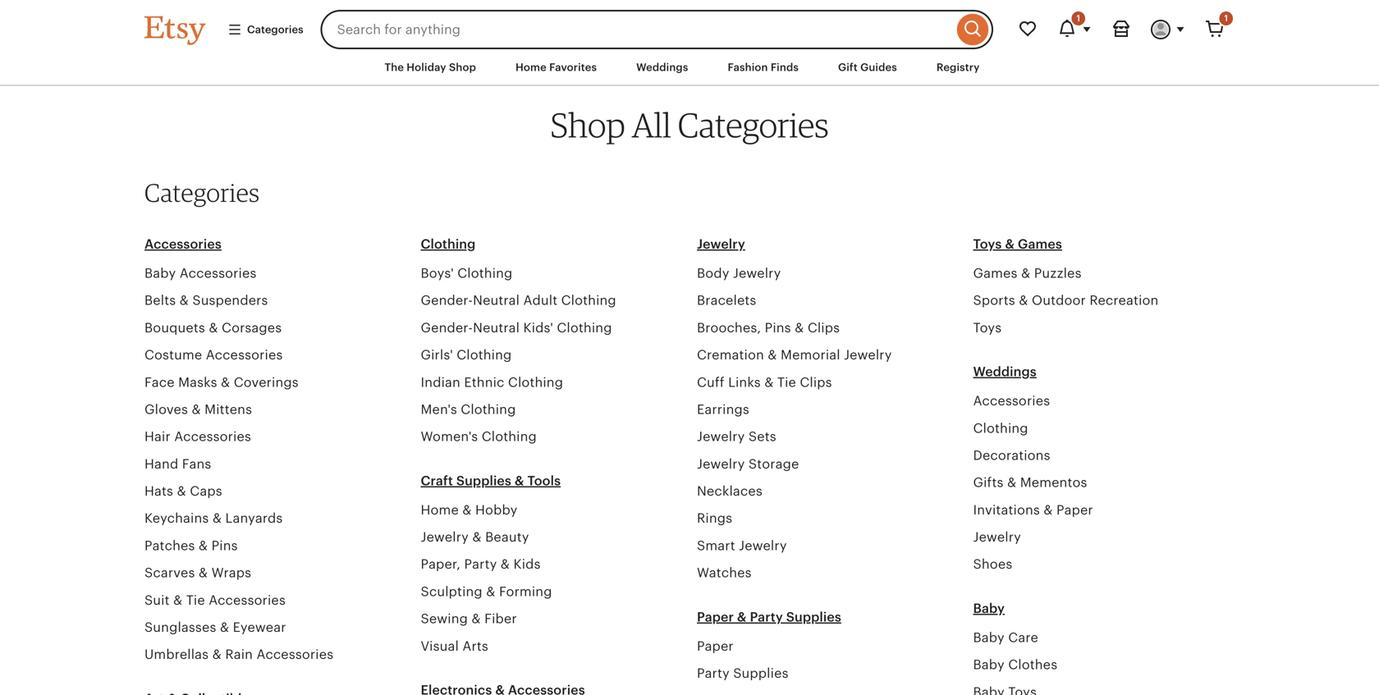 Task type: locate. For each thing, give the bounding box(es) containing it.
gender- up girls'
[[421, 321, 473, 335]]

paper link
[[697, 639, 734, 654]]

2 vertical spatial paper
[[697, 639, 734, 654]]

& down toys & games
[[1022, 266, 1031, 281]]

face masks & coverings
[[145, 375, 299, 390]]

1
[[1077, 13, 1081, 23], [1225, 13, 1229, 23]]

1 vertical spatial paper
[[697, 610, 734, 625]]

accessories down eyewear
[[257, 648, 334, 663]]

0 vertical spatial gender-
[[421, 293, 473, 308]]

supplies for craft supplies & tools
[[457, 474, 512, 489]]

2 1 from the left
[[1225, 13, 1229, 23]]

party down paper link
[[697, 667, 730, 681]]

jewelry up bracelets link
[[733, 266, 781, 281]]

0 horizontal spatial jewelry link
[[697, 237, 746, 252]]

& up the paper, party & kids
[[473, 530, 482, 545]]

clips
[[808, 321, 840, 335], [800, 375, 833, 390]]

& for invitations & paper
[[1044, 503, 1054, 518]]

1 horizontal spatial home
[[516, 61, 547, 74]]

indian ethnic clothing link
[[421, 375, 564, 390]]

2 toys from the top
[[974, 321, 1002, 335]]

&
[[1006, 237, 1015, 252], [1022, 266, 1031, 281], [180, 293, 189, 308], [1020, 293, 1029, 308], [209, 321, 218, 335], [795, 321, 805, 335], [768, 348, 778, 363], [221, 375, 230, 390], [765, 375, 774, 390], [192, 402, 201, 417], [515, 474, 524, 489], [1008, 476, 1017, 490], [177, 484, 186, 499], [463, 503, 472, 518], [1044, 503, 1054, 518], [213, 512, 222, 526], [473, 530, 482, 545], [199, 539, 208, 554], [501, 558, 510, 572], [199, 566, 208, 581], [486, 585, 496, 600], [173, 593, 183, 608], [738, 610, 747, 625], [472, 612, 481, 627], [220, 621, 229, 635], [212, 648, 222, 663]]

2 vertical spatial supplies
[[734, 667, 789, 681]]

& up jewelry & beauty link
[[463, 503, 472, 518]]

2 neutral from the top
[[473, 321, 520, 335]]

tie down cremation & memorial jewelry link
[[778, 375, 797, 390]]

baby up belts
[[145, 266, 176, 281]]

& for sunglasses & eyewear
[[220, 621, 229, 635]]

gender- for gender-neutral kids' clothing
[[421, 321, 473, 335]]

jewelry down earrings
[[697, 430, 745, 445]]

& for sports & outdoor recreation
[[1020, 293, 1029, 308]]

costume
[[145, 348, 202, 363]]

accessories
[[145, 237, 222, 252], [180, 266, 257, 281], [206, 348, 283, 363], [974, 394, 1051, 409], [174, 430, 251, 445], [209, 593, 286, 608], [257, 648, 334, 663]]

games up sports
[[974, 266, 1018, 281]]

necklaces link
[[697, 484, 763, 499]]

home left favorites
[[516, 61, 547, 74]]

women's
[[421, 430, 478, 445]]

& down masks
[[192, 402, 201, 417]]

mementos
[[1021, 476, 1088, 490]]

smart
[[697, 539, 736, 554]]

& for sculpting & forming
[[486, 585, 496, 600]]

& left fiber at bottom left
[[472, 612, 481, 627]]

gifts & mementos link
[[974, 476, 1088, 490]]

hats
[[145, 484, 173, 499]]

craft supplies & tools
[[421, 474, 561, 489]]

paper for paper & party supplies
[[697, 610, 734, 625]]

& right links
[[765, 375, 774, 390]]

& for umbrellas & rain accessories
[[212, 648, 222, 663]]

0 vertical spatial clips
[[808, 321, 840, 335]]

girls' clothing link
[[421, 348, 512, 363]]

weddings link down toys link
[[974, 365, 1037, 380]]

shop right holiday
[[449, 61, 476, 74]]

jewelry right memorial
[[844, 348, 893, 363]]

Search for anything text field
[[321, 10, 954, 49]]

& right belts
[[180, 293, 189, 308]]

None search field
[[321, 10, 994, 49]]

menu bar
[[115, 49, 1265, 86]]

tie down scarves & wraps link
[[186, 593, 205, 608]]

& down watches link
[[738, 610, 747, 625]]

adult
[[524, 293, 558, 308]]

toys for toys & games
[[974, 237, 1002, 252]]

0 vertical spatial weddings link
[[624, 53, 701, 82]]

0 horizontal spatial home
[[421, 503, 459, 518]]

party
[[465, 558, 497, 572], [750, 610, 783, 625], [697, 667, 730, 681]]

& down the suit & tie accessories
[[220, 621, 229, 635]]

menu bar containing the holiday shop
[[115, 49, 1265, 86]]

baby up baby care
[[974, 602, 1005, 616]]

clothing link
[[421, 237, 476, 252], [974, 421, 1029, 436]]

suspenders
[[193, 293, 268, 308]]

weddings link down search for anything text field
[[624, 53, 701, 82]]

& down 'caps' at bottom
[[213, 512, 222, 526]]

pins up 'wraps'
[[212, 539, 238, 554]]

jewelry link up shoes
[[974, 530, 1022, 545]]

baby down baby link at the right bottom of page
[[974, 631, 1005, 646]]

gift guides link
[[826, 53, 910, 82]]

clothing link up decorations
[[974, 421, 1029, 436]]

party down the jewelry & beauty
[[465, 558, 497, 572]]

body jewelry link
[[697, 266, 781, 281]]

paper down mementos
[[1057, 503, 1094, 518]]

2 vertical spatial categories
[[145, 177, 260, 208]]

0 horizontal spatial clothing link
[[421, 237, 476, 252]]

1 vertical spatial neutral
[[473, 321, 520, 335]]

boys' clothing link
[[421, 266, 513, 281]]

baby accessories
[[145, 266, 257, 281]]

baby
[[145, 266, 176, 281], [974, 602, 1005, 616], [974, 631, 1005, 646], [974, 658, 1005, 673]]

0 horizontal spatial accessories link
[[145, 237, 222, 252]]

1 vertical spatial categories
[[678, 104, 829, 146]]

clothing up gender-neutral adult clothing
[[458, 266, 513, 281]]

mittens
[[205, 402, 252, 417]]

& for gifts & mementos
[[1008, 476, 1017, 490]]

1 vertical spatial jewelry link
[[974, 530, 1022, 545]]

finds
[[771, 61, 799, 74]]

1 horizontal spatial weddings
[[974, 365, 1037, 380]]

1 vertical spatial clips
[[800, 375, 833, 390]]

0 vertical spatial accessories link
[[145, 237, 222, 252]]

& down the "games & puzzles" link at the right of the page
[[1020, 293, 1029, 308]]

men's clothing link
[[421, 402, 516, 417]]

tie
[[778, 375, 797, 390], [186, 593, 205, 608]]

clothing
[[421, 237, 476, 252], [458, 266, 513, 281], [562, 293, 617, 308], [557, 321, 612, 335], [457, 348, 512, 363], [508, 375, 564, 390], [461, 402, 516, 417], [974, 421, 1029, 436], [482, 430, 537, 445]]

brooches, pins & clips
[[697, 321, 840, 335]]

bracelets link
[[697, 293, 757, 308]]

0 vertical spatial clothing link
[[421, 237, 476, 252]]

clips up memorial
[[808, 321, 840, 335]]

jewelry up paper,
[[421, 530, 469, 545]]

games
[[1018, 237, 1063, 252], [974, 266, 1018, 281]]

0 vertical spatial home
[[516, 61, 547, 74]]

2 gender- from the top
[[421, 321, 473, 335]]

toys up games & puzzles
[[974, 237, 1002, 252]]

& down mementos
[[1044, 503, 1054, 518]]

the holiday shop
[[385, 61, 476, 74]]

toys for toys link
[[974, 321, 1002, 335]]

neutral up gender-neutral kids' clothing
[[473, 293, 520, 308]]

bouquets
[[145, 321, 205, 335]]

categories button
[[215, 15, 316, 44]]

weddings down toys link
[[974, 365, 1037, 380]]

& down brooches, pins & clips
[[768, 348, 778, 363]]

forming
[[499, 585, 552, 600]]

weddings down search for anything text field
[[637, 61, 689, 74]]

0 vertical spatial shop
[[449, 61, 476, 74]]

invitations & paper link
[[974, 503, 1094, 518]]

0 horizontal spatial 1
[[1077, 13, 1081, 23]]

accessories link up baby accessories
[[145, 237, 222, 252]]

& right the hats
[[177, 484, 186, 499]]

0 vertical spatial categories
[[247, 23, 304, 36]]

& for games & puzzles
[[1022, 266, 1031, 281]]

craft
[[421, 474, 453, 489]]

fashion
[[728, 61, 768, 74]]

0 vertical spatial neutral
[[473, 293, 520, 308]]

1 toys from the top
[[974, 237, 1002, 252]]

sculpting
[[421, 585, 483, 600]]

1 1 from the left
[[1077, 13, 1081, 23]]

2 vertical spatial party
[[697, 667, 730, 681]]

gender-neutral kids' clothing
[[421, 321, 612, 335]]

1 vertical spatial weddings link
[[974, 365, 1037, 380]]

clothing right ethnic in the bottom left of the page
[[508, 375, 564, 390]]

& up scarves & wraps link
[[199, 539, 208, 554]]

1 vertical spatial accessories link
[[974, 394, 1051, 409]]

paper up paper link
[[697, 610, 734, 625]]

& up games & puzzles
[[1006, 237, 1015, 252]]

kids'
[[524, 321, 554, 335]]

& right gifts
[[1008, 476, 1017, 490]]

& for suit & tie accessories
[[173, 593, 183, 608]]

0 horizontal spatial weddings
[[637, 61, 689, 74]]

0 horizontal spatial weddings link
[[624, 53, 701, 82]]

jewelry right smart
[[739, 539, 787, 554]]

recreation
[[1090, 293, 1159, 308]]

paper up party supplies link on the bottom right
[[697, 639, 734, 654]]

bouquets & corsages
[[145, 321, 282, 335]]

1 button
[[1048, 10, 1102, 49]]

sewing & fiber
[[421, 612, 517, 627]]

jewelry up the necklaces
[[697, 457, 745, 472]]

jewelry storage link
[[697, 457, 800, 472]]

0 vertical spatial toys
[[974, 237, 1002, 252]]

masks
[[178, 375, 217, 390]]

1 vertical spatial toys
[[974, 321, 1002, 335]]

baby care
[[974, 631, 1039, 646]]

1 gender- from the top
[[421, 293, 473, 308]]

1 vertical spatial shop
[[551, 104, 626, 146]]

rings
[[697, 512, 733, 526]]

baby care link
[[974, 631, 1039, 646]]

0 vertical spatial party
[[465, 558, 497, 572]]

& for scarves & wraps
[[199, 566, 208, 581]]

accessories up baby accessories
[[145, 237, 222, 252]]

home inside menu bar
[[516, 61, 547, 74]]

earrings
[[697, 402, 750, 417]]

& left rain
[[212, 648, 222, 663]]

scarves
[[145, 566, 195, 581]]

paper,
[[421, 558, 461, 572]]

baby clothes link
[[974, 658, 1058, 673]]

& for bouquets & corsages
[[209, 321, 218, 335]]

0 vertical spatial supplies
[[457, 474, 512, 489]]

categories banner
[[115, 0, 1265, 49]]

& left "tools" at left bottom
[[515, 474, 524, 489]]

gender- down the boys'
[[421, 293, 473, 308]]

accessories link
[[145, 237, 222, 252], [974, 394, 1051, 409]]

& for hats & caps
[[177, 484, 186, 499]]

1 horizontal spatial 1
[[1225, 13, 1229, 23]]

shop inside menu bar
[[449, 61, 476, 74]]

hobby
[[476, 503, 518, 518]]

1 horizontal spatial party
[[697, 667, 730, 681]]

men's
[[421, 402, 457, 417]]

neutral down gender-neutral adult clothing link
[[473, 321, 520, 335]]

belts
[[145, 293, 176, 308]]

0 vertical spatial pins
[[765, 321, 792, 335]]

scarves & wraps
[[145, 566, 252, 581]]

baby down baby care link
[[974, 658, 1005, 673]]

1 vertical spatial home
[[421, 503, 459, 518]]

accessories link up decorations
[[974, 394, 1051, 409]]

clothing link up the boys'
[[421, 237, 476, 252]]

home down craft
[[421, 503, 459, 518]]

sports & outdoor recreation link
[[974, 293, 1159, 308]]

0 vertical spatial weddings
[[637, 61, 689, 74]]

games up games & puzzles
[[1018, 237, 1063, 252]]

0 horizontal spatial tie
[[186, 593, 205, 608]]

1 horizontal spatial weddings link
[[974, 365, 1037, 380]]

jewelry
[[697, 237, 746, 252], [733, 266, 781, 281], [844, 348, 893, 363], [697, 430, 745, 445], [697, 457, 745, 472], [421, 530, 469, 545], [974, 530, 1022, 545], [739, 539, 787, 554]]

0 horizontal spatial party
[[465, 558, 497, 572]]

& up fiber at bottom left
[[486, 585, 496, 600]]

1 vertical spatial gender-
[[421, 321, 473, 335]]

1 vertical spatial party
[[750, 610, 783, 625]]

& left 'wraps'
[[199, 566, 208, 581]]

1 horizontal spatial pins
[[765, 321, 792, 335]]

0 vertical spatial tie
[[778, 375, 797, 390]]

& right suit
[[173, 593, 183, 608]]

& for jewelry & beauty
[[473, 530, 482, 545]]

jewelry link up body
[[697, 237, 746, 252]]

cuff links & tie clips
[[697, 375, 833, 390]]

neutral for adult
[[473, 293, 520, 308]]

home favorites link
[[504, 53, 610, 82]]

hair accessories
[[145, 430, 251, 445]]

sculpting & forming link
[[421, 585, 552, 600]]

0 vertical spatial jewelry link
[[697, 237, 746, 252]]

& up costume accessories
[[209, 321, 218, 335]]

pins up cremation & memorial jewelry link
[[765, 321, 792, 335]]

0 horizontal spatial shop
[[449, 61, 476, 74]]

0 vertical spatial paper
[[1057, 503, 1094, 518]]

corsages
[[222, 321, 282, 335]]

party down watches
[[750, 610, 783, 625]]

0 horizontal spatial pins
[[212, 539, 238, 554]]

shop down favorites
[[551, 104, 626, 146]]

& up cremation & memorial jewelry link
[[795, 321, 805, 335]]

fans
[[182, 457, 211, 472]]

toys down sports
[[974, 321, 1002, 335]]

clothing up decorations
[[974, 421, 1029, 436]]

baby for baby care
[[974, 631, 1005, 646]]

clips down memorial
[[800, 375, 833, 390]]

& for sewing & fiber
[[472, 612, 481, 627]]

1 horizontal spatial clothing link
[[974, 421, 1029, 436]]

1 neutral from the top
[[473, 293, 520, 308]]

jewelry up body
[[697, 237, 746, 252]]

home for home favorites
[[516, 61, 547, 74]]

gifts & mementos
[[974, 476, 1088, 490]]

paper for paper link
[[697, 639, 734, 654]]

visual arts
[[421, 639, 489, 654]]



Task type: describe. For each thing, give the bounding box(es) containing it.
indian ethnic clothing
[[421, 375, 564, 390]]

gender-neutral adult clothing link
[[421, 293, 617, 308]]

categories inside popup button
[[247, 23, 304, 36]]

party supplies
[[697, 667, 789, 681]]

cremation & memorial jewelry
[[697, 348, 893, 363]]

gift guides
[[839, 61, 898, 74]]

jewelry up shoes
[[974, 530, 1022, 545]]

& for cremation & memorial jewelry
[[768, 348, 778, 363]]

baby link
[[974, 602, 1005, 616]]

men's clothing
[[421, 402, 516, 417]]

suit
[[145, 593, 170, 608]]

sculpting & forming
[[421, 585, 552, 600]]

holiday
[[407, 61, 447, 74]]

1 vertical spatial supplies
[[787, 610, 842, 625]]

body jewelry
[[697, 266, 781, 281]]

invitations
[[974, 503, 1041, 518]]

games & puzzles link
[[974, 266, 1082, 281]]

1 horizontal spatial tie
[[778, 375, 797, 390]]

kids
[[514, 558, 541, 572]]

storage
[[749, 457, 800, 472]]

arts
[[463, 639, 489, 654]]

cremation
[[697, 348, 765, 363]]

registry
[[937, 61, 980, 74]]

sewing & fiber link
[[421, 612, 517, 627]]

hair
[[145, 430, 171, 445]]

gender-neutral adult clothing
[[421, 293, 617, 308]]

& for home & hobby
[[463, 503, 472, 518]]

links
[[729, 375, 761, 390]]

brooches,
[[697, 321, 762, 335]]

necklaces
[[697, 484, 763, 499]]

suit & tie accessories
[[145, 593, 286, 608]]

paper, party & kids link
[[421, 558, 541, 572]]

cuff links & tie clips link
[[697, 375, 833, 390]]

keychains & lanyards link
[[145, 512, 283, 526]]

& left kids
[[501, 558, 510, 572]]

gifts
[[974, 476, 1004, 490]]

gender- for gender-neutral adult clothing
[[421, 293, 473, 308]]

baby for baby accessories
[[145, 266, 176, 281]]

belts & suspenders link
[[145, 293, 268, 308]]

puzzles
[[1035, 266, 1082, 281]]

baby for baby clothes
[[974, 658, 1005, 673]]

tools
[[528, 474, 561, 489]]

bracelets
[[697, 293, 757, 308]]

1 vertical spatial games
[[974, 266, 1018, 281]]

costume accessories
[[145, 348, 283, 363]]

party supplies link
[[697, 667, 789, 681]]

home favorites
[[516, 61, 597, 74]]

home for home & hobby
[[421, 503, 459, 518]]

women's clothing
[[421, 430, 537, 445]]

accessories down gloves & mittens
[[174, 430, 251, 445]]

hand fans
[[145, 457, 211, 472]]

& for toys & games
[[1006, 237, 1015, 252]]

1 vertical spatial clothing link
[[974, 421, 1029, 436]]

baby for baby link at the right bottom of page
[[974, 602, 1005, 616]]

home & hobby
[[421, 503, 518, 518]]

coverings
[[234, 375, 299, 390]]

clothing down "indian ethnic clothing" link
[[461, 402, 516, 417]]

belts & suspenders
[[145, 293, 268, 308]]

1 link
[[1196, 10, 1235, 49]]

gloves & mittens link
[[145, 402, 252, 417]]

clothing up craft supplies & tools link
[[482, 430, 537, 445]]

gloves
[[145, 402, 188, 417]]

smart jewelry
[[697, 539, 787, 554]]

guides
[[861, 61, 898, 74]]

memorial
[[781, 348, 841, 363]]

toys link
[[974, 321, 1002, 335]]

& for keychains & lanyards
[[213, 512, 222, 526]]

2 horizontal spatial party
[[750, 610, 783, 625]]

1 horizontal spatial shop
[[551, 104, 626, 146]]

& for belts & suspenders
[[180, 293, 189, 308]]

supplies for party supplies
[[734, 667, 789, 681]]

clothing right adult
[[562, 293, 617, 308]]

paper & party supplies
[[697, 610, 842, 625]]

neutral for kids'
[[473, 321, 520, 335]]

keychains & lanyards
[[145, 512, 283, 526]]

face
[[145, 375, 175, 390]]

accessories up decorations
[[974, 394, 1051, 409]]

jewelry sets
[[697, 430, 777, 445]]

sunglasses
[[145, 621, 216, 635]]

1 horizontal spatial jewelry link
[[974, 530, 1022, 545]]

accessories up belts & suspenders link
[[180, 266, 257, 281]]

sunglasses & eyewear
[[145, 621, 286, 635]]

umbrellas
[[145, 648, 209, 663]]

body
[[697, 266, 730, 281]]

& for patches & pins
[[199, 539, 208, 554]]

the
[[385, 61, 404, 74]]

& for paper & party supplies
[[738, 610, 747, 625]]

1 horizontal spatial accessories link
[[974, 394, 1051, 409]]

paper, party & kids
[[421, 558, 541, 572]]

cremation & memorial jewelry link
[[697, 348, 893, 363]]

1 inside popup button
[[1077, 13, 1081, 23]]

1 vertical spatial weddings
[[974, 365, 1037, 380]]

decorations link
[[974, 448, 1051, 463]]

gender-neutral kids' clothing link
[[421, 321, 612, 335]]

shop all categories
[[551, 104, 829, 146]]

face masks & coverings link
[[145, 375, 299, 390]]

lanyards
[[226, 512, 283, 526]]

clothing up the boys'
[[421, 237, 476, 252]]

accessories down corsages
[[206, 348, 283, 363]]

smart jewelry link
[[697, 539, 787, 554]]

gift
[[839, 61, 858, 74]]

umbrellas & rain accessories link
[[145, 648, 334, 663]]

craft supplies & tools link
[[421, 474, 561, 489]]

accessories up eyewear
[[209, 593, 286, 608]]

games & puzzles
[[974, 266, 1082, 281]]

scarves & wraps link
[[145, 566, 252, 581]]

1 vertical spatial tie
[[186, 593, 205, 608]]

women's clothing link
[[421, 430, 537, 445]]

none search field inside categories banner
[[321, 10, 994, 49]]

1 vertical spatial pins
[[212, 539, 238, 554]]

hats & caps link
[[145, 484, 222, 499]]

jewelry & beauty
[[421, 530, 529, 545]]

all
[[632, 104, 672, 146]]

clothing right kids'
[[557, 321, 612, 335]]

wraps
[[212, 566, 252, 581]]

watches
[[697, 566, 752, 581]]

0 vertical spatial games
[[1018, 237, 1063, 252]]

shoes link
[[974, 558, 1013, 572]]

sewing
[[421, 612, 468, 627]]

keychains
[[145, 512, 209, 526]]

home & hobby link
[[421, 503, 518, 518]]

& up "mittens"
[[221, 375, 230, 390]]

rings link
[[697, 512, 733, 526]]

invitations & paper
[[974, 503, 1094, 518]]

& for gloves & mittens
[[192, 402, 201, 417]]

brooches, pins & clips link
[[697, 321, 840, 335]]

earrings link
[[697, 402, 750, 417]]

baby clothes
[[974, 658, 1058, 673]]

clothing up ethnic in the bottom left of the page
[[457, 348, 512, 363]]



Task type: vqa. For each thing, say whether or not it's contained in the screenshot.
Categories within the Popup Button
yes



